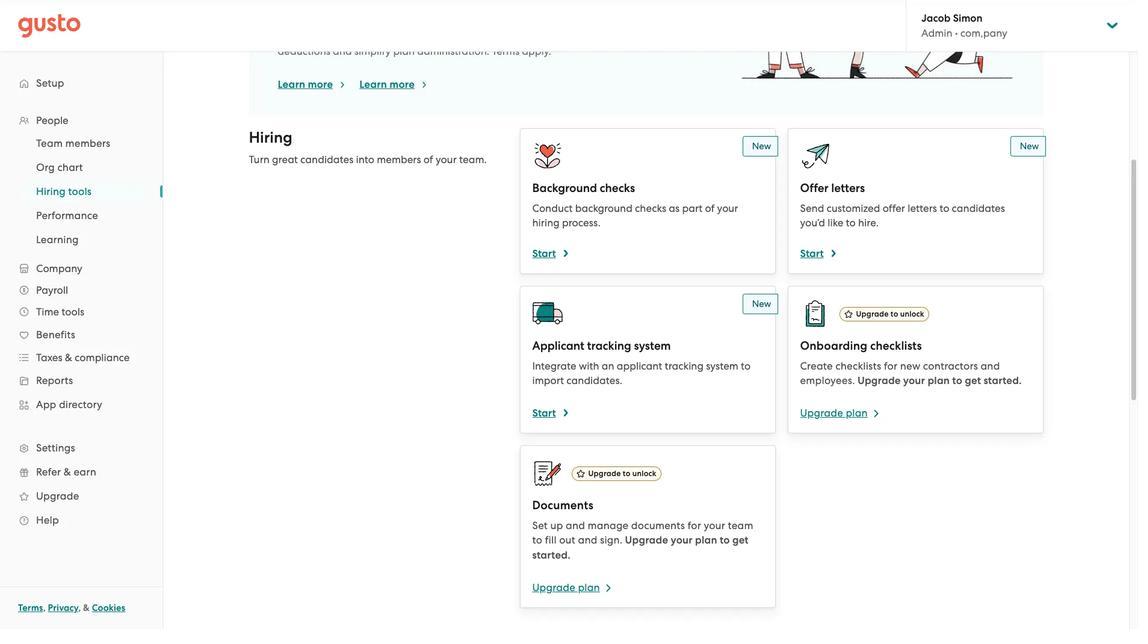 Task type: describe. For each thing, give the bounding box(es) containing it.
upgrade your plan to get started. for onboarding checklists
[[856, 375, 1023, 387]]

background
[[576, 202, 633, 214]]

into
[[356, 154, 375, 166]]

set up and manage documents for your team to fill out and sign.
[[533, 520, 754, 546]]

new for offer letters
[[1021, 141, 1040, 152]]

setup link
[[12, 72, 151, 94]]

org chart
[[36, 161, 83, 173]]

onboarding checklists
[[801, 339, 923, 353]]

reports
[[36, 375, 73, 387]]

terms , privacy , & cookies
[[18, 603, 125, 614]]

create
[[801, 360, 833, 372]]

started. for documents
[[533, 549, 571, 562]]

privacy link
[[48, 603, 78, 614]]

manage
[[588, 520, 629, 532]]

your down contractors
[[904, 375, 926, 387]]

a
[[278, 31, 284, 43]]

jacob
[[922, 12, 951, 25]]

upgrade down employees.
[[801, 407, 844, 419]]

privacy
[[48, 603, 78, 614]]

as
[[669, 202, 680, 214]]

2 learn from the left
[[360, 78, 387, 91]]

onboarding
[[801, 339, 868, 353]]

directory
[[59, 399, 102, 411]]

affordable
[[574, 16, 625, 28]]

payroll button
[[12, 279, 151, 301]]

start for applicant tracking system
[[533, 407, 556, 420]]

fill
[[545, 534, 557, 546]]

and inside 'create checklists for new contractors and employees.'
[[981, 360, 1001, 372]]

easy
[[528, 16, 550, 28]]

2 more from the left
[[390, 78, 415, 91]]

turn great candidates into members of your team.
[[249, 154, 487, 166]]

upgrade down fill
[[533, 582, 576, 594]]

letters inside send customized offer letters to candidates you'd like to hire.
[[908, 202, 938, 214]]

tracking inside integrate with an applicant tracking system to import candidates.
[[665, 360, 704, 372]]

upgrade your plan to get started. for documents
[[533, 534, 749, 562]]

app directory link
[[12, 394, 151, 416]]

get for documents
[[733, 534, 749, 547]]

team members
[[36, 137, 110, 149]]

list containing team members
[[0, 131, 163, 252]]

send
[[801, 202, 825, 214]]

start for offer letters
[[801, 248, 824, 260]]

offer
[[801, 181, 829, 195]]

401(k).
[[309, 31, 340, 43]]

members inside team members link
[[65, 137, 110, 149]]

offer
[[883, 202, 906, 214]]

benefits
[[36, 329, 75, 341]]

your down documents
[[671, 534, 693, 547]]

your left team.
[[436, 154, 457, 166]]

makes
[[487, 16, 517, 28]]

conduct background checks as part of your hiring process.
[[533, 202, 739, 229]]

applicant tracking system
[[533, 339, 671, 353]]

tools for time tools
[[62, 306, 84, 318]]

chart
[[57, 161, 83, 173]]

checklists for onboarding
[[871, 339, 923, 353]]

up inside set up and manage documents for your team to fill out and sign.
[[551, 520, 563, 532]]

gusto navigation element
[[0, 52, 163, 552]]

learning link
[[22, 229, 151, 251]]

and up 'out'
[[566, 520, 585, 532]]

guideline
[[343, 31, 388, 43]]

and down 401(k).
[[333, 45, 352, 57]]

& for compliance
[[65, 352, 72, 364]]

refer
[[36, 466, 61, 478]]

upgrade plan for onboarding checklists
[[801, 407, 868, 419]]

2 , from the left
[[78, 603, 81, 614]]

payroll
[[566, 31, 599, 43]]

an
[[602, 360, 615, 372]]

start for background checks
[[533, 248, 556, 260]]

benefits link
[[12, 324, 151, 346]]

payroll
[[36, 284, 68, 296]]

documents
[[632, 520, 685, 532]]

customized
[[827, 202, 881, 214]]

retirement
[[394, 16, 444, 28]]

terms link
[[18, 603, 43, 614]]

turn
[[249, 154, 270, 166]]

preferred
[[347, 16, 392, 28]]

taxes & compliance button
[[12, 347, 151, 369]]

unlock for onboarding checklists
[[901, 310, 925, 319]]

your inside guideline, our preferred retirement partner, makes it easy and affordable to set up and run a new 401(k). guideline seamlessly connects with your gusto payroll to automate deductions and simplify plan administration. terms apply.
[[512, 31, 533, 43]]

get for onboarding checklists
[[966, 375, 982, 387]]

team
[[36, 137, 63, 149]]

0 vertical spatial tracking
[[588, 339, 632, 353]]

documents
[[533, 499, 594, 513]]

help
[[36, 514, 59, 526]]

set
[[640, 16, 654, 28]]

0 vertical spatial checks
[[600, 181, 635, 195]]

company button
[[12, 258, 151, 279]]

0 horizontal spatial terms
[[18, 603, 43, 614]]

integrate
[[533, 360, 577, 372]]

applicant
[[617, 360, 663, 372]]

you'd
[[801, 217, 826, 229]]

earn
[[74, 466, 96, 478]]

system inside integrate with an applicant tracking system to import candidates.
[[707, 360, 739, 372]]

great
[[272, 154, 298, 166]]

upgrade link
[[12, 485, 151, 507]]

upgrade up "onboarding checklists"
[[857, 310, 889, 319]]

of for members
[[424, 154, 433, 166]]

refer & earn
[[36, 466, 96, 478]]

apply.
[[522, 45, 551, 57]]

unlock for documents
[[633, 469, 657, 478]]

plan inside guideline, our preferred retirement partner, makes it easy and affordable to set up and run a new 401(k). guideline seamlessly connects with your gusto payroll to automate deductions and simplify plan administration. terms apply.
[[393, 45, 415, 57]]

refer & earn link
[[12, 461, 151, 483]]

0 vertical spatial candidates
[[301, 154, 354, 166]]

simon
[[954, 12, 983, 25]]

gusto
[[535, 31, 564, 43]]

people button
[[12, 110, 151, 131]]

taxes
[[36, 352, 62, 364]]



Task type: vqa. For each thing, say whether or not it's contained in the screenshot.
the leftmost up
yes



Task type: locate. For each thing, give the bounding box(es) containing it.
upgrade
[[857, 310, 889, 319], [858, 375, 901, 387], [801, 407, 844, 419], [589, 469, 621, 478], [36, 490, 79, 502], [625, 534, 669, 547], [533, 582, 576, 594]]

0 horizontal spatial letters
[[832, 181, 866, 195]]

automate
[[614, 31, 661, 43]]

for right documents
[[688, 520, 702, 532]]

team
[[728, 520, 754, 532]]

background checks
[[533, 181, 635, 195]]

terms inside guideline, our preferred retirement partner, makes it easy and affordable to set up and run a new 401(k). guideline seamlessly connects with your gusto payroll to automate deductions and simplify plan administration. terms apply.
[[492, 45, 520, 57]]

0 vertical spatial checklists
[[871, 339, 923, 353]]

1 more from the left
[[308, 78, 333, 91]]

send customized offer letters to candidates you'd like to hire.
[[801, 202, 1006, 229]]

0 vertical spatial tools
[[68, 185, 92, 198]]

1 horizontal spatial learn more
[[360, 78, 415, 91]]

0 horizontal spatial upgrade your plan to get started.
[[533, 534, 749, 562]]

terms left privacy link
[[18, 603, 43, 614]]

1 horizontal spatial up
[[656, 16, 669, 28]]

new inside guideline, our preferred retirement partner, makes it easy and affordable to set up and run a new 401(k). guideline seamlessly connects with your gusto payroll to automate deductions and simplify plan administration. terms apply.
[[287, 31, 307, 43]]

1 vertical spatial system
[[707, 360, 739, 372]]

start down import
[[533, 407, 556, 420]]

offer letters
[[801, 181, 866, 195]]

upgrade down refer & earn
[[36, 490, 79, 502]]

0 horizontal spatial of
[[424, 154, 433, 166]]

0 vertical spatial upgrade plan
[[801, 407, 868, 419]]

1 learn more link from the left
[[278, 78, 348, 92]]

hiring inside gusto navigation element
[[36, 185, 66, 198]]

0 vertical spatial letters
[[832, 181, 866, 195]]

and right 'out'
[[578, 534, 598, 546]]

tracking right applicant
[[665, 360, 704, 372]]

hiring up turn in the left top of the page
[[249, 128, 293, 147]]

0 vertical spatial &
[[65, 352, 72, 364]]

new
[[753, 141, 772, 152], [1021, 141, 1040, 152], [753, 299, 772, 310]]

1 vertical spatial checks
[[635, 202, 667, 214]]

& left earn
[[64, 466, 71, 478]]

1 vertical spatial for
[[688, 520, 702, 532]]

process.
[[562, 217, 601, 229]]

1 horizontal spatial tracking
[[665, 360, 704, 372]]

0 vertical spatial unlock
[[901, 310, 925, 319]]

up up fill
[[551, 520, 563, 532]]

seamlessly
[[391, 31, 442, 43]]

learn down 'deductions'
[[278, 78, 305, 91]]

checklists inside 'create checklists for new contractors and employees.'
[[836, 360, 882, 372]]

2 vertical spatial &
[[83, 603, 90, 614]]

app directory
[[36, 399, 102, 411]]

of left team.
[[424, 154, 433, 166]]

1 horizontal spatial unlock
[[901, 310, 925, 319]]

upgrade plan for documents
[[533, 582, 600, 594]]

learn more down 'deductions'
[[278, 78, 333, 91]]

0 vertical spatial hiring
[[249, 128, 293, 147]]

learn more down "simplify"
[[360, 78, 415, 91]]

upgrade to unlock for documents
[[589, 469, 657, 478]]

terms down makes
[[492, 45, 520, 57]]

upgrade your plan to get started. down contractors
[[856, 375, 1023, 387]]

com,pany
[[961, 27, 1008, 39]]

new for background checks
[[753, 141, 772, 152]]

cookies button
[[92, 601, 125, 615]]

background
[[533, 181, 597, 195]]

0 horizontal spatial learn
[[278, 78, 305, 91]]

tools for hiring tools
[[68, 185, 92, 198]]

learning
[[36, 234, 79, 246]]

your down it
[[512, 31, 533, 43]]

and right contractors
[[981, 360, 1001, 372]]

0 horizontal spatial tracking
[[588, 339, 632, 353]]

learn more link down "simplify"
[[360, 78, 429, 92]]

settings link
[[12, 437, 151, 459]]

1 vertical spatial members
[[377, 154, 421, 166]]

hiring down org at the left top of the page
[[36, 185, 66, 198]]

team members link
[[22, 132, 151, 154]]

upgrade down "onboarding checklists"
[[858, 375, 901, 387]]

0 vertical spatial with
[[489, 31, 509, 43]]

company
[[36, 263, 82, 275]]

list containing people
[[0, 110, 163, 532]]

1 vertical spatial new
[[901, 360, 921, 372]]

and left run
[[671, 16, 690, 28]]

0 horizontal spatial up
[[551, 520, 563, 532]]

tools inside time tools dropdown button
[[62, 306, 84, 318]]

1 vertical spatial upgrade plan
[[533, 582, 600, 594]]

upgrade plan down 'out'
[[533, 582, 600, 594]]

new left contractors
[[901, 360, 921, 372]]

learn more link down 'deductions'
[[278, 78, 348, 92]]

of right 'part'
[[706, 202, 715, 214]]

members
[[65, 137, 110, 149], [377, 154, 421, 166]]

1 horizontal spatial letters
[[908, 202, 938, 214]]

it
[[520, 16, 526, 28]]

0 horizontal spatial hiring
[[36, 185, 66, 198]]

1 horizontal spatial more
[[390, 78, 415, 91]]

1 vertical spatial letters
[[908, 202, 938, 214]]

checks inside conduct background checks as part of your hiring process.
[[635, 202, 667, 214]]

hiring for hiring
[[249, 128, 293, 147]]

your inside set up and manage documents for your team to fill out and sign.
[[704, 520, 726, 532]]

& right taxes
[[65, 352, 72, 364]]

upgrade to unlock
[[857, 310, 925, 319], [589, 469, 657, 478]]

0 vertical spatial members
[[65, 137, 110, 149]]

1 vertical spatial checklists
[[836, 360, 882, 372]]

1 , from the left
[[43, 603, 46, 614]]

0 horizontal spatial candidates
[[301, 154, 354, 166]]

taxes & compliance
[[36, 352, 130, 364]]

plan
[[393, 45, 415, 57], [928, 375, 950, 387], [846, 407, 868, 419], [696, 534, 718, 547], [578, 582, 600, 594]]

import
[[533, 375, 564, 387]]

your inside conduct background checks as part of your hiring process.
[[718, 202, 739, 214]]

0 vertical spatial terms
[[492, 45, 520, 57]]

tools down payroll dropdown button
[[62, 306, 84, 318]]

0 vertical spatial upgrade to unlock
[[857, 310, 925, 319]]

1 horizontal spatial upgrade to unlock
[[857, 310, 925, 319]]

0 vertical spatial system
[[634, 339, 671, 353]]

system
[[634, 339, 671, 353], [707, 360, 739, 372]]

•
[[956, 27, 959, 39]]

new down the guideline,
[[287, 31, 307, 43]]

help link
[[12, 510, 151, 531]]

1 horizontal spatial upgrade plan
[[801, 407, 868, 419]]

home image
[[18, 14, 81, 38]]

for down "onboarding checklists"
[[885, 360, 898, 372]]

tools inside hiring tools link
[[68, 185, 92, 198]]

contractors
[[924, 360, 979, 372]]

1 vertical spatial tracking
[[665, 360, 704, 372]]

performance link
[[22, 205, 151, 226]]

upgrade plan down employees.
[[801, 407, 868, 419]]

1 horizontal spatial for
[[885, 360, 898, 372]]

& inside dropdown button
[[65, 352, 72, 364]]

up right set
[[656, 16, 669, 28]]

checks
[[600, 181, 635, 195], [635, 202, 667, 214]]

0 vertical spatial up
[[656, 16, 669, 28]]

upgrade down documents
[[625, 534, 669, 547]]

people
[[36, 114, 68, 126]]

out
[[560, 534, 576, 546]]

tools down org chart link
[[68, 185, 92, 198]]

get down contractors
[[966, 375, 982, 387]]

1 horizontal spatial learn more link
[[360, 78, 429, 92]]

hiring
[[533, 217, 560, 229]]

terms
[[492, 45, 520, 57], [18, 603, 43, 614]]

connects
[[444, 31, 486, 43]]

up inside guideline, our preferred retirement partner, makes it easy and affordable to set up and run a new 401(k). guideline seamlessly connects with your gusto payroll to automate deductions and simplify plan administration. terms apply.
[[656, 16, 669, 28]]

to inside integrate with an applicant tracking system to import candidates.
[[741, 360, 751, 372]]

get
[[966, 375, 982, 387], [733, 534, 749, 547]]

0 horizontal spatial more
[[308, 78, 333, 91]]

cookies
[[92, 603, 125, 614]]

upgrade to unlock up manage on the bottom right
[[589, 469, 657, 478]]

2 learn more from the left
[[360, 78, 415, 91]]

1 learn more from the left
[[278, 78, 333, 91]]

learn
[[278, 78, 305, 91], [360, 78, 387, 91]]

0 horizontal spatial learn more link
[[278, 78, 348, 92]]

simplify
[[355, 45, 391, 57]]

started.
[[984, 375, 1023, 387], [533, 549, 571, 562]]

1 vertical spatial terms
[[18, 603, 43, 614]]

unlock
[[901, 310, 925, 319], [633, 469, 657, 478]]

, left privacy link
[[43, 603, 46, 614]]

tools
[[68, 185, 92, 198], [62, 306, 84, 318]]

letters right offer at top
[[908, 202, 938, 214]]

upgrade your plan to get started.
[[856, 375, 1023, 387], [533, 534, 749, 562]]

org
[[36, 161, 55, 173]]

new inside 'create checklists for new contractors and employees.'
[[901, 360, 921, 372]]

hire.
[[859, 217, 879, 229]]

create checklists for new contractors and employees.
[[801, 360, 1001, 387]]

get down team
[[733, 534, 749, 547]]

with down makes
[[489, 31, 509, 43]]

0 horizontal spatial upgrade to unlock
[[589, 469, 657, 478]]

, left "cookies"
[[78, 603, 81, 614]]

run
[[693, 16, 709, 28]]

0 horizontal spatial system
[[634, 339, 671, 353]]

1 vertical spatial upgrade your plan to get started.
[[533, 534, 749, 562]]

admin
[[922, 27, 953, 39]]

0 horizontal spatial members
[[65, 137, 110, 149]]

& left "cookies"
[[83, 603, 90, 614]]

1 vertical spatial started.
[[533, 549, 571, 562]]

0 horizontal spatial new
[[287, 31, 307, 43]]

hiring tools
[[36, 185, 92, 198]]

start down "you'd"
[[801, 248, 824, 260]]

0 vertical spatial of
[[424, 154, 433, 166]]

tracking up 'an'
[[588, 339, 632, 353]]

started. for onboarding checklists
[[984, 375, 1023, 387]]

1 vertical spatial &
[[64, 466, 71, 478]]

and up gusto
[[553, 16, 572, 28]]

partner,
[[446, 16, 484, 28]]

,
[[43, 603, 46, 614], [78, 603, 81, 614]]

our
[[329, 16, 345, 28]]

1 vertical spatial candidates
[[953, 202, 1006, 214]]

1 horizontal spatial ,
[[78, 603, 81, 614]]

1 horizontal spatial system
[[707, 360, 739, 372]]

0 horizontal spatial get
[[733, 534, 749, 547]]

time tools button
[[12, 301, 151, 323]]

0 horizontal spatial upgrade plan
[[533, 582, 600, 594]]

learn down "simplify"
[[360, 78, 387, 91]]

letters up customized
[[832, 181, 866, 195]]

time tools
[[36, 306, 84, 318]]

employees.
[[801, 375, 856, 387]]

2 list from the top
[[0, 131, 163, 252]]

to inside set up and manage documents for your team to fill out and sign.
[[533, 534, 543, 546]]

1 learn from the left
[[278, 78, 305, 91]]

checks up background
[[600, 181, 635, 195]]

start down hiring
[[533, 248, 556, 260]]

0 horizontal spatial with
[[489, 31, 509, 43]]

for inside set up and manage documents for your team to fill out and sign.
[[688, 520, 702, 532]]

1 horizontal spatial get
[[966, 375, 982, 387]]

0 vertical spatial get
[[966, 375, 982, 387]]

hiring for hiring tools
[[36, 185, 66, 198]]

upgrade your plan to get started. down documents
[[533, 534, 749, 562]]

checklists up 'create checklists for new contractors and employees.'
[[871, 339, 923, 353]]

1 vertical spatial up
[[551, 520, 563, 532]]

your right 'part'
[[718, 202, 739, 214]]

administration.
[[418, 45, 490, 57]]

for inside 'create checklists for new contractors and employees.'
[[885, 360, 898, 372]]

1 vertical spatial tools
[[62, 306, 84, 318]]

1 vertical spatial with
[[579, 360, 600, 372]]

1 vertical spatial of
[[706, 202, 715, 214]]

with inside guideline, our preferred retirement partner, makes it easy and affordable to set up and run a new 401(k). guideline seamlessly connects with your gusto payroll to automate deductions and simplify plan administration. terms apply.
[[489, 31, 509, 43]]

1 horizontal spatial learn
[[360, 78, 387, 91]]

guideline, our preferred retirement partner, makes it easy and affordable to set up and run a new 401(k). guideline seamlessly connects with your gusto payroll to automate deductions and simplify plan administration. terms apply.
[[278, 16, 709, 57]]

more down 'deductions'
[[308, 78, 333, 91]]

compliance
[[75, 352, 130, 364]]

with up candidates.
[[579, 360, 600, 372]]

of inside conduct background checks as part of your hiring process.
[[706, 202, 715, 214]]

1 vertical spatial hiring
[[36, 185, 66, 198]]

app
[[36, 399, 56, 411]]

learn more
[[278, 78, 333, 91], [360, 78, 415, 91]]

1 horizontal spatial new
[[901, 360, 921, 372]]

set
[[533, 520, 548, 532]]

with inside integrate with an applicant tracking system to import candidates.
[[579, 360, 600, 372]]

0 horizontal spatial started.
[[533, 549, 571, 562]]

checklists down "onboarding checklists"
[[836, 360, 882, 372]]

candidates.
[[567, 375, 623, 387]]

0 vertical spatial upgrade your plan to get started.
[[856, 375, 1023, 387]]

upgrade up manage on the bottom right
[[589, 469, 621, 478]]

integrate with an applicant tracking system to import candidates.
[[533, 360, 751, 387]]

0 vertical spatial started.
[[984, 375, 1023, 387]]

performance
[[36, 210, 98, 222]]

new for applicant tracking system
[[753, 299, 772, 310]]

more down "simplify"
[[390, 78, 415, 91]]

1 vertical spatial unlock
[[633, 469, 657, 478]]

1 horizontal spatial members
[[377, 154, 421, 166]]

of for part
[[706, 202, 715, 214]]

upgrade inside upgrade your plan to get started.
[[625, 534, 669, 547]]

0 vertical spatial for
[[885, 360, 898, 372]]

started. inside upgrade your plan to get started.
[[533, 549, 571, 562]]

0 horizontal spatial learn more
[[278, 78, 333, 91]]

0 horizontal spatial unlock
[[633, 469, 657, 478]]

your
[[512, 31, 533, 43], [436, 154, 457, 166], [718, 202, 739, 214], [904, 375, 926, 387], [704, 520, 726, 532], [671, 534, 693, 547]]

like
[[828, 217, 844, 229]]

0 vertical spatial new
[[287, 31, 307, 43]]

1 horizontal spatial started.
[[984, 375, 1023, 387]]

0 horizontal spatial ,
[[43, 603, 46, 614]]

members down people dropdown button
[[65, 137, 110, 149]]

1 horizontal spatial upgrade your plan to get started.
[[856, 375, 1023, 387]]

jacob simon admin • com,pany
[[922, 12, 1008, 39]]

1 list from the top
[[0, 110, 163, 532]]

upgrade plan
[[801, 407, 868, 419], [533, 582, 600, 594]]

1 vertical spatial get
[[733, 534, 749, 547]]

sign.
[[600, 534, 623, 546]]

1 horizontal spatial hiring
[[249, 128, 293, 147]]

& for earn
[[64, 466, 71, 478]]

deductions
[[278, 45, 331, 57]]

1 horizontal spatial terms
[[492, 45, 520, 57]]

part
[[683, 202, 703, 214]]

upgrade to unlock up "onboarding checklists"
[[857, 310, 925, 319]]

members right into
[[377, 154, 421, 166]]

1 horizontal spatial candidates
[[953, 202, 1006, 214]]

checklists for create
[[836, 360, 882, 372]]

list
[[0, 110, 163, 532], [0, 131, 163, 252]]

upgrade inside gusto navigation element
[[36, 490, 79, 502]]

hiring
[[249, 128, 293, 147], [36, 185, 66, 198]]

checks left as
[[635, 202, 667, 214]]

1 vertical spatial upgrade to unlock
[[589, 469, 657, 478]]

0 horizontal spatial for
[[688, 520, 702, 532]]

org chart link
[[22, 157, 151, 178]]

1 horizontal spatial of
[[706, 202, 715, 214]]

upgrade to unlock for onboarding checklists
[[857, 310, 925, 319]]

1 horizontal spatial with
[[579, 360, 600, 372]]

candidates inside send customized offer letters to candidates you'd like to hire.
[[953, 202, 1006, 214]]

2 learn more link from the left
[[360, 78, 429, 92]]

your left team
[[704, 520, 726, 532]]

time
[[36, 306, 59, 318]]



